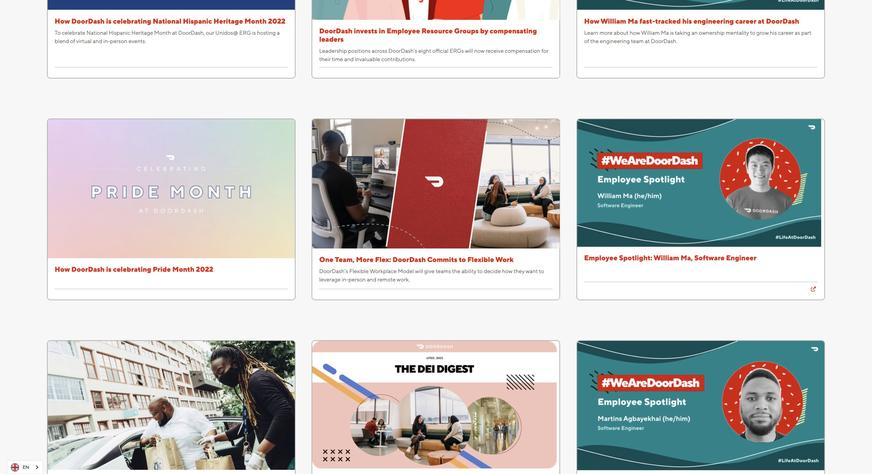 Task type: locate. For each thing, give the bounding box(es) containing it.
1 vertical spatial career
[[778, 29, 794, 36]]

2 vertical spatial william
[[654, 254, 679, 262]]

at down how doordash is celebrating national hispanic heritage month 2022
[[172, 29, 177, 36]]

hispanic
[[183, 17, 212, 25], [109, 29, 130, 36]]

1 horizontal spatial national
[[153, 17, 181, 25]]

career left as on the right of the page
[[778, 29, 794, 36]]

0 horizontal spatial how
[[502, 268, 513, 275]]

contributions.
[[382, 56, 416, 63]]

engineering up ownership
[[694, 17, 734, 25]]

0 vertical spatial month
[[245, 17, 267, 25]]

our
[[206, 29, 214, 36]]

0 vertical spatial person
[[110, 38, 127, 44]]

en
[[23, 465, 29, 471]]

engineering
[[694, 17, 734, 25], [600, 38, 630, 44]]

compensating
[[490, 27, 537, 35]]

1 horizontal spatial at
[[645, 38, 650, 44]]

how for how doordash is celebrating national hispanic heritage month 2022
[[55, 17, 70, 25]]

1 vertical spatial person
[[349, 277, 366, 283]]

work
[[496, 256, 514, 264]]

0 horizontal spatial career
[[735, 17, 756, 25]]

1 horizontal spatial employee
[[584, 254, 618, 262]]

2 celebrating from the top
[[113, 266, 151, 274]]

flexible
[[468, 256, 494, 264], [349, 268, 369, 275]]

will inside the leadership positions across doordash's eight official ergs will now receive compensation for their time and invaluable contributions.
[[465, 48, 473, 54]]

learn more about how william ma is taking an ownership mentality to grow his career as part of the engineering team at doordash.
[[584, 29, 812, 44]]

want
[[526, 268, 538, 275]]

2 horizontal spatial and
[[367, 277, 377, 283]]

to left the grow
[[750, 29, 755, 36]]

month up erg
[[245, 17, 267, 25]]

to
[[55, 29, 61, 36]]

1 horizontal spatial in-
[[342, 277, 349, 283]]

and right virtual
[[93, 38, 102, 44]]

the
[[590, 38, 599, 44], [452, 268, 461, 275]]

ma up 'doordash.'
[[661, 29, 669, 36]]

0 horizontal spatial 2022
[[196, 266, 213, 274]]

the down the 'learn'
[[590, 38, 599, 44]]

0 horizontal spatial and
[[93, 38, 102, 44]]

month for to celebrate national hispanic heritage month at doordash, our unidos@ erg is hosting a blend of virtual and in-person events.
[[154, 29, 171, 36]]

1 horizontal spatial career
[[778, 29, 794, 36]]

1 horizontal spatial hispanic
[[183, 17, 212, 25]]

about
[[614, 29, 629, 36]]

receive
[[486, 48, 504, 54]]

1 horizontal spatial flexible
[[468, 256, 494, 264]]

is inside how doordash is celebrating pride month 2022 link
[[106, 266, 111, 274]]

national up to celebrate national hispanic heritage month at doordash, our unidos@ erg is hosting a blend of virtual and in-person events.
[[153, 17, 181, 25]]

how inside how william ma fast-tracked his engineering career at doordash list item
[[584, 17, 599, 25]]

events.
[[128, 38, 146, 44]]

1 vertical spatial at
[[172, 29, 177, 36]]

2 vertical spatial and
[[367, 277, 377, 283]]

positions
[[348, 48, 371, 54]]

0 vertical spatial will
[[465, 48, 473, 54]]

doordash.
[[651, 38, 677, 44]]

0 horizontal spatial person
[[110, 38, 127, 44]]

1 horizontal spatial of
[[584, 38, 589, 44]]

in- right virtual
[[103, 38, 110, 44]]

1 horizontal spatial engineering
[[694, 17, 734, 25]]

william
[[601, 17, 626, 25], [641, 29, 660, 36], [654, 254, 679, 262]]

in- inside to celebrate national hispanic heritage month at doordash, our unidos@ erg is hosting a blend of virtual and in-person events.
[[103, 38, 110, 44]]

unidos@
[[215, 29, 238, 36]]

1 vertical spatial national
[[86, 29, 108, 36]]

ergs
[[450, 48, 464, 54]]

the inside the doordash's flexible workplace model will give teams the ability to decide how they want to leverage in-person and remote work.
[[452, 268, 461, 275]]

1 horizontal spatial the
[[590, 38, 599, 44]]

0 vertical spatial the
[[590, 38, 599, 44]]

time
[[332, 56, 343, 63]]

leadership positions across doordash's eight official ergs will now receive compensation for their time and invaluable contributions.
[[319, 48, 549, 63]]

and inside the doordash's flexible workplace model will give teams the ability to decide how they want to leverage in-person and remote work.
[[367, 277, 377, 283]]

0 horizontal spatial of
[[70, 38, 75, 44]]

0 horizontal spatial will
[[415, 268, 423, 275]]

invaluable
[[355, 56, 380, 63]]

employee
[[387, 27, 420, 35], [584, 254, 618, 262]]

1 vertical spatial month
[[154, 29, 171, 36]]

1 horizontal spatial how
[[630, 29, 640, 36]]

decide
[[484, 268, 501, 275]]

0 vertical spatial celebrating
[[113, 17, 151, 25]]

doordash
[[71, 17, 105, 25], [766, 17, 799, 25], [319, 27, 353, 35], [393, 256, 426, 264], [71, 266, 105, 274]]

0 horizontal spatial the
[[452, 268, 461, 275]]

heritage up unidos@
[[214, 17, 243, 25]]

give
[[424, 268, 435, 275]]

1 vertical spatial and
[[344, 56, 354, 63]]

1 celebrating from the top
[[113, 17, 151, 25]]

employee spotlight: william ma, software engineer
[[584, 254, 757, 262]]

how william ma fast-tracked his engineering career at doordash list item
[[577, 0, 825, 79]]

more
[[600, 29, 613, 36]]

0 horizontal spatial at
[[172, 29, 177, 36]]

0 vertical spatial and
[[93, 38, 102, 44]]

person
[[110, 38, 127, 44], [349, 277, 366, 283]]

0 horizontal spatial flexible
[[349, 268, 369, 275]]

how inside how doordash is celebrating pride month 2022 link
[[55, 266, 70, 274]]

1 horizontal spatial ma
[[661, 29, 669, 36]]

1 vertical spatial ma
[[661, 29, 669, 36]]

of
[[70, 38, 75, 44], [584, 38, 589, 44]]

1 horizontal spatial his
[[770, 29, 777, 36]]

william up more on the right top of the page
[[601, 17, 626, 25]]

1 vertical spatial hispanic
[[109, 29, 130, 36]]

1 vertical spatial flexible
[[349, 268, 369, 275]]

2 vertical spatial at
[[645, 38, 650, 44]]

2 horizontal spatial at
[[758, 17, 765, 25]]

1 vertical spatial how
[[502, 268, 513, 275]]

celebrating
[[113, 17, 151, 25], [113, 266, 151, 274]]

how doordash is celebrating pride month 2022 link
[[47, 119, 296, 301]]

career up mentality
[[735, 17, 756, 25]]

william left ma, at the bottom right
[[654, 254, 679, 262]]

0 horizontal spatial engineering
[[600, 38, 630, 44]]

celebrating for pride
[[113, 266, 151, 274]]

1 of from the left
[[70, 38, 75, 44]]

1 horizontal spatial 2022
[[268, 17, 285, 25]]

his up taking
[[682, 17, 692, 25]]

0 vertical spatial 2022
[[268, 17, 285, 25]]

of down the 'learn'
[[584, 38, 589, 44]]

his inside learn more about how william ma is taking an ownership mentality to grow his career as part of the engineering team at doordash.
[[770, 29, 777, 36]]

in- down doordash's
[[342, 277, 349, 283]]

1 horizontal spatial heritage
[[214, 17, 243, 25]]

at
[[758, 17, 765, 25], [172, 29, 177, 36], [645, 38, 650, 44]]

ma
[[628, 17, 638, 25], [661, 29, 669, 36]]

engineering down about
[[600, 38, 630, 44]]

more
[[356, 256, 374, 264]]

celebrating up events.
[[113, 17, 151, 25]]

erg
[[239, 29, 251, 36]]

1 horizontal spatial person
[[349, 277, 366, 283]]

0 horizontal spatial in-
[[103, 38, 110, 44]]

0 horizontal spatial heritage
[[131, 29, 153, 36]]

1 horizontal spatial and
[[344, 56, 354, 63]]

engineer
[[726, 254, 757, 262]]

1 vertical spatial his
[[770, 29, 777, 36]]

work.
[[397, 277, 410, 283]]


[[811, 287, 816, 292]]

list item
[[55, 278, 99, 289], [47, 341, 296, 475], [312, 341, 561, 475], [577, 341, 825, 475]]

his right the grow
[[770, 29, 777, 36]]

2 of from the left
[[584, 38, 589, 44]]

ma left fast-
[[628, 17, 638, 25]]

doordash invests in employee resource groups by compensating leaders
[[319, 27, 537, 43]]

and
[[93, 38, 102, 44], [344, 56, 354, 63], [367, 277, 377, 283]]

how
[[630, 29, 640, 36], [502, 268, 513, 275]]

0 vertical spatial ma
[[628, 17, 638, 25]]

by
[[480, 27, 488, 35]]

1 vertical spatial william
[[641, 29, 660, 36]]

will left now
[[465, 48, 473, 54]]

month right pride
[[172, 266, 194, 274]]

1 horizontal spatial will
[[465, 48, 473, 54]]

1 vertical spatial engineering
[[600, 38, 630, 44]]

list item inside how doordash is celebrating pride month 2022 link
[[55, 278, 99, 289]]

to celebrate national hispanic heritage month at doordash, our unidos@ erg is hosting a blend of virtual and in-person events.
[[55, 29, 280, 44]]

their
[[319, 56, 331, 63]]

0 horizontal spatial national
[[86, 29, 108, 36]]

they
[[514, 268, 525, 275]]

heritage up events.
[[131, 29, 153, 36]]

heritage
[[214, 17, 243, 25], [131, 29, 153, 36]]

Language field
[[7, 461, 43, 475]]

0 vertical spatial at
[[758, 17, 765, 25]]

pride
[[153, 266, 171, 274]]

0 horizontal spatial month
[[154, 29, 171, 36]]

at up the grow
[[758, 17, 765, 25]]

at inside learn more about how william ma is taking an ownership mentality to grow his career as part of the engineering team at doordash.
[[645, 38, 650, 44]]

flexible up decide
[[468, 256, 494, 264]]

2 vertical spatial month
[[172, 266, 194, 274]]

of down celebrate
[[70, 38, 75, 44]]

leverage
[[319, 277, 341, 283]]

0 vertical spatial how
[[630, 29, 640, 36]]

to right ability
[[478, 268, 483, 275]]

doordash's
[[319, 268, 348, 275]]

how doordash is celebrating pride month 2022 list item
[[47, 119, 296, 301]]

0 vertical spatial career
[[735, 17, 756, 25]]

person left events.
[[110, 38, 127, 44]]

1 vertical spatial will
[[415, 268, 423, 275]]

software
[[694, 254, 725, 262]]

flexible down more on the left bottom of page
[[349, 268, 369, 275]]

at right team
[[645, 38, 650, 44]]

grow
[[757, 29, 769, 36]]

how up team
[[630, 29, 640, 36]]

1 vertical spatial the
[[452, 268, 461, 275]]

celebrating left pride
[[113, 266, 151, 274]]

will
[[465, 48, 473, 54], [415, 268, 423, 275]]

1 vertical spatial employee
[[584, 254, 618, 262]]

and inside the leadership positions across doordash's eight official ergs will now receive compensation for their time and invaluable contributions.
[[344, 56, 354, 63]]

how inside 'how doordash is celebrating national hispanic heritage month 2022' list item
[[55, 17, 70, 25]]

a
[[277, 29, 280, 36]]

2 horizontal spatial month
[[245, 17, 267, 25]]

national up virtual
[[86, 29, 108, 36]]

to
[[750, 29, 755, 36], [459, 256, 466, 264], [478, 268, 483, 275], [539, 268, 544, 275]]

0 vertical spatial employee
[[387, 27, 420, 35]]

one team, more flex: doordash commits to flexible work
[[319, 256, 514, 264]]

leaders
[[319, 35, 344, 43]]

1 vertical spatial in-
[[342, 277, 349, 283]]

ability
[[462, 268, 476, 275]]

and down workplace
[[367, 277, 377, 283]]

leadership
[[319, 48, 347, 54]]

1 horizontal spatial month
[[172, 266, 194, 274]]

how left the they
[[502, 268, 513, 275]]

his
[[682, 17, 692, 25], [770, 29, 777, 36]]

person down more on the left bottom of page
[[349, 277, 366, 283]]

0 vertical spatial national
[[153, 17, 181, 25]]

month inside list item
[[172, 266, 194, 274]]

month down how doordash is celebrating national hispanic heritage month 2022
[[154, 29, 171, 36]]

mentality
[[726, 29, 749, 36]]

0 horizontal spatial ma
[[628, 17, 638, 25]]

flexible inside the doordash's flexible workplace model will give teams the ability to decide how they want to leverage in-person and remote work.
[[349, 268, 369, 275]]

0 horizontal spatial his
[[682, 17, 692, 25]]

how
[[55, 17, 70, 25], [584, 17, 599, 25], [55, 266, 70, 274]]

1 vertical spatial heritage
[[131, 29, 153, 36]]

to up ability
[[459, 256, 466, 264]]

0 vertical spatial hispanic
[[183, 17, 212, 25]]

is
[[106, 17, 111, 25], [252, 29, 256, 36], [670, 29, 674, 36], [106, 266, 111, 274]]

hispanic up doordash,
[[183, 17, 212, 25]]

national
[[153, 17, 181, 25], [86, 29, 108, 36]]

2022 inside list item
[[196, 266, 213, 274]]

0 vertical spatial in-
[[103, 38, 110, 44]]

how for how doordash is celebrating pride month 2022
[[55, 266, 70, 274]]

william down fast-
[[641, 29, 660, 36]]

month inside to celebrate national hispanic heritage month at doordash, our unidos@ erg is hosting a blend of virtual and in-person events.
[[154, 29, 171, 36]]

fast-
[[640, 17, 655, 25]]

learn
[[584, 29, 598, 36]]

part
[[801, 29, 812, 36]]

month
[[245, 17, 267, 25], [154, 29, 171, 36], [172, 266, 194, 274]]

0 horizontal spatial employee
[[387, 27, 420, 35]]

at inside to celebrate national hispanic heritage month at doordash, our unidos@ erg is hosting a blend of virtual and in-person events.
[[172, 29, 177, 36]]

2022
[[268, 17, 285, 25], [196, 266, 213, 274]]

celebrating inside list item
[[113, 266, 151, 274]]

0 horizontal spatial hispanic
[[109, 29, 130, 36]]

the left ability
[[452, 268, 461, 275]]

celebrating inside list item
[[113, 17, 151, 25]]

and right time
[[344, 56, 354, 63]]

doordash,
[[178, 29, 205, 36]]

flex:
[[375, 256, 391, 264]]

will left give
[[415, 268, 423, 275]]

1 vertical spatial celebrating
[[113, 266, 151, 274]]

hispanic up events.
[[109, 29, 130, 36]]

1 vertical spatial 2022
[[196, 266, 213, 274]]



Task type: describe. For each thing, give the bounding box(es) containing it.
groups
[[454, 27, 479, 35]]

doordash inside list item
[[71, 266, 105, 274]]

employee inside doordash invests in employee resource groups by compensating leaders
[[387, 27, 420, 35]]

an
[[692, 29, 698, 36]]

virtual
[[76, 38, 92, 44]]

and inside to celebrate national hispanic heritage month at doordash, our unidos@ erg is hosting a blend of virtual and in-person events.
[[93, 38, 102, 44]]

how for how william ma fast-tracked his engineering career at doordash
[[584, 17, 599, 25]]

month for how doordash is celebrating pride month 2022
[[172, 266, 194, 274]]

william inside learn more about how william ma is taking an ownership mentality to grow his career as part of the engineering team at doordash.
[[641, 29, 660, 36]]

2022 inside list item
[[268, 17, 285, 25]]

taking
[[675, 29, 691, 36]]

heritage inside to celebrate national hispanic heritage month at doordash, our unidos@ erg is hosting a blend of virtual and in-person events.
[[131, 29, 153, 36]]

celebrating for national
[[113, 17, 151, 25]]

official
[[433, 48, 449, 54]]

compensation
[[505, 48, 541, 54]]

how doordash is celebrating national hispanic heritage month 2022 list item
[[47, 0, 296, 79]]

national inside to celebrate national hispanic heritage month at doordash, our unidos@ erg is hosting a blend of virtual and in-person events.
[[86, 29, 108, 36]]

eight
[[419, 48, 431, 54]]

will inside the doordash's flexible workplace model will give teams the ability to decide how they want to leverage in-person and remote work.
[[415, 268, 423, 275]]

of inside to celebrate national hispanic heritage month at doordash, our unidos@ erg is hosting a blend of virtual and in-person events.
[[70, 38, 75, 44]]

of inside learn more about how william ma is taking an ownership mentality to grow his career as part of the engineering team at doordash.
[[584, 38, 589, 44]]

one team, more flex: doordash commits to flexible work list item
[[312, 119, 561, 301]]

doordash's
[[389, 48, 417, 54]]

doordash invests in employee resource groups by compensating leaders list item
[[312, 0, 561, 79]]

spotlight:
[[619, 254, 652, 262]]

now
[[474, 48, 485, 54]]

team
[[631, 38, 644, 44]]

team,
[[335, 256, 355, 264]]

teams
[[436, 268, 451, 275]]

hispanic inside to celebrate national hispanic heritage month at doordash, our unidos@ erg is hosting a blend of virtual and in-person events.
[[109, 29, 130, 36]]

0 vertical spatial heritage
[[214, 17, 243, 25]]

employee spotlight: william ma, software engineer list item
[[577, 119, 825, 301]]

0 vertical spatial flexible
[[468, 256, 494, 264]]

workplace
[[370, 268, 397, 275]]

resource
[[422, 27, 453, 35]]

person inside to celebrate national hispanic heritage month at doordash, our unidos@ erg is hosting a blend of virtual and in-person events.
[[110, 38, 127, 44]]

in
[[379, 27, 385, 35]]

tracked
[[655, 17, 681, 25]]

doordash's flexible workplace model will give teams the ability to decide how they want to leverage in-person and remote work.
[[319, 268, 544, 283]]

in- inside the doordash's flexible workplace model will give teams the ability to decide how they want to leverage in-person and remote work.
[[342, 277, 349, 283]]

model
[[398, 268, 414, 275]]

to inside learn more about how william ma is taking an ownership mentality to grow his career as part of the engineering team at doordash.
[[750, 29, 755, 36]]

how doordash is celebrating national hispanic heritage month 2022
[[55, 17, 285, 25]]

en link
[[7, 462, 43, 475]]

is inside to celebrate national hispanic heritage month at doordash, our unidos@ erg is hosting a blend of virtual and in-person events.
[[252, 29, 256, 36]]

doordash inside list item
[[393, 256, 426, 264]]

person inside the doordash's flexible workplace model will give teams the ability to decide how they want to leverage in-person and remote work.
[[349, 277, 366, 283]]

is inside learn more about how william ma is taking an ownership mentality to grow his career as part of the engineering team at doordash.
[[670, 29, 674, 36]]

ma,
[[681, 254, 693, 262]]

ma inside learn more about how william ma is taking an ownership mentality to grow his career as part of the engineering team at doordash.
[[661, 29, 669, 36]]

how william ma fast-tracked his engineering career at doordash
[[584, 17, 799, 25]]

0 vertical spatial his
[[682, 17, 692, 25]]

english flag image
[[11, 464, 19, 472]]

commits
[[427, 256, 457, 264]]

as
[[795, 29, 800, 36]]

ownership
[[699, 29, 725, 36]]

the inside learn more about how william ma is taking an ownership mentality to grow his career as part of the engineering team at doordash.
[[590, 38, 599, 44]]

how inside learn more about how william ma is taking an ownership mentality to grow his career as part of the engineering team at doordash.
[[630, 29, 640, 36]]

engineering inside learn more about how william ma is taking an ownership mentality to grow his career as part of the engineering team at doordash.
[[600, 38, 630, 44]]

how inside the doordash's flexible workplace model will give teams the ability to decide how they want to leverage in-person and remote work.
[[502, 268, 513, 275]]

invests
[[354, 27, 378, 35]]

0 vertical spatial william
[[601, 17, 626, 25]]

across
[[372, 48, 387, 54]]

career inside learn more about how william ma is taking an ownership mentality to grow his career as part of the engineering team at doordash.
[[778, 29, 794, 36]]

hosting
[[257, 29, 276, 36]]

celebrate
[[62, 29, 85, 36]]

to right want
[[539, 268, 544, 275]]

blend
[[55, 38, 69, 44]]

remote
[[378, 277, 396, 283]]

one
[[319, 256, 334, 264]]

0 vertical spatial engineering
[[694, 17, 734, 25]]

for
[[542, 48, 549, 54]]

doordash inside doordash invests in employee resource groups by compensating leaders
[[319, 27, 353, 35]]

how doordash is celebrating pride month 2022
[[55, 266, 213, 274]]



Task type: vqa. For each thing, say whether or not it's contained in the screenshot.
Careers
no



